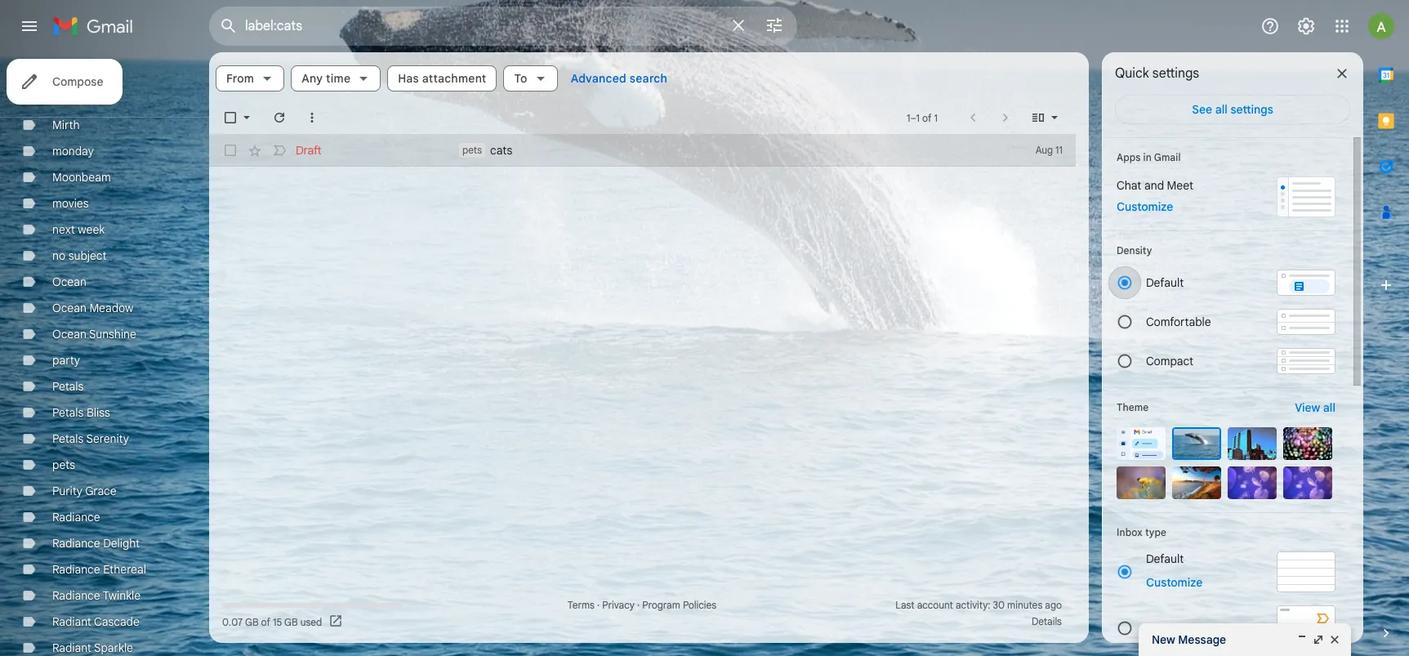 Task type: describe. For each thing, give the bounding box(es) containing it.
pop out image
[[1313, 633, 1326, 646]]

clear search image
[[722, 9, 755, 42]]

1 default from the top
[[1147, 275, 1184, 290]]

minimize image
[[1296, 633, 1309, 646]]

3 1 from the left
[[935, 112, 938, 124]]

used
[[300, 616, 322, 628]]

serenity
[[86, 432, 129, 446]]

see all settings
[[1193, 102, 1274, 117]]

sparkle
[[94, 641, 133, 655]]

cascade
[[94, 615, 140, 629]]

time
[[326, 71, 351, 86]]

aug
[[1036, 144, 1053, 156]]

has attachment button
[[388, 65, 497, 92]]

inbox
[[1117, 526, 1143, 539]]

terms
[[568, 599, 595, 611]]

petals for petals "link"
[[52, 379, 84, 394]]

compact
[[1147, 354, 1194, 369]]

first
[[1200, 621, 1221, 635]]

pets link
[[52, 458, 75, 472]]

view
[[1296, 400, 1321, 415]]

apps in gmail
[[1117, 151, 1181, 163]]

close image
[[1329, 633, 1342, 646]]

1 1 from the left
[[907, 112, 911, 124]]

petals for petals bliss
[[52, 405, 84, 420]]

radiance twinkle link
[[52, 588, 141, 603]]

no
[[52, 248, 65, 263]]

radiance for radiance link
[[52, 510, 100, 525]]

0.07
[[222, 616, 243, 628]]

quick settings element
[[1116, 65, 1200, 95]]

any time button
[[291, 65, 381, 92]]

moonbeam link
[[52, 170, 111, 185]]

last account activity: 30 minutes ago details
[[896, 599, 1062, 628]]

radiance for radiance delight
[[52, 536, 100, 551]]

next week
[[52, 222, 105, 237]]

type
[[1146, 526, 1167, 539]]

theme element
[[1117, 400, 1149, 416]]

policies
[[683, 599, 717, 611]]

activity:
[[956, 599, 991, 611]]

1 · from the left
[[597, 599, 600, 611]]

purity grace link
[[52, 484, 116, 499]]

draft
[[296, 143, 322, 158]]

see all settings button
[[1116, 95, 1351, 124]]

refresh image
[[271, 110, 288, 126]]

settings inside see all settings button
[[1231, 102, 1274, 117]]

petals bliss
[[52, 405, 110, 420]]

ethereal
[[103, 562, 146, 577]]

none checkbox inside main content
[[222, 142, 239, 159]]

week
[[78, 222, 105, 237]]

1 gb from the left
[[245, 616, 259, 628]]

more image
[[304, 110, 320, 126]]

moonbeam
[[52, 170, 111, 185]]

15
[[273, 616, 282, 628]]

mirth
[[52, 118, 80, 132]]

movies link
[[52, 196, 89, 211]]

view all button
[[1286, 398, 1346, 418]]

from button
[[216, 65, 285, 92]]

follow link to manage storage image
[[329, 614, 345, 630]]

advanced
[[571, 71, 627, 86]]

radiance ethereal link
[[52, 562, 146, 577]]

ocean for ocean meadow
[[52, 301, 87, 315]]

11
[[1056, 144, 1063, 156]]

search
[[630, 71, 668, 86]]

petals link
[[52, 379, 84, 394]]

gmail image
[[52, 10, 141, 42]]

theme
[[1117, 401, 1149, 414]]

mirth link
[[52, 118, 80, 132]]

toggle split pane mode image
[[1031, 110, 1047, 126]]

no subject link
[[52, 248, 107, 263]]

inbox type element
[[1117, 526, 1336, 539]]

in
[[1144, 151, 1152, 163]]

view all
[[1296, 400, 1336, 415]]

footer inside main content
[[209, 597, 1076, 630]]

Search mail text field
[[245, 18, 719, 34]]

radiance delight
[[52, 536, 140, 551]]

radiance link
[[52, 510, 100, 525]]

apps
[[1117, 151, 1141, 163]]

ago
[[1046, 599, 1062, 611]]

party link
[[52, 353, 80, 368]]

2 gb from the left
[[284, 616, 298, 628]]

0.07 gb of 15 gb used
[[222, 616, 322, 628]]

any time
[[302, 71, 351, 86]]

settings image
[[1297, 16, 1317, 36]]

1 vertical spatial customize
[[1147, 575, 1203, 590]]



Task type: locate. For each thing, give the bounding box(es) containing it.
monday link
[[52, 144, 94, 159]]

gb
[[245, 616, 259, 628], [284, 616, 298, 628]]

petals up pets link
[[52, 432, 84, 446]]

0 vertical spatial ocean
[[52, 275, 87, 289]]

1 horizontal spatial of
[[923, 112, 932, 124]]

pets inside pets cats
[[463, 144, 482, 156]]

gb right 15
[[284, 616, 298, 628]]

petals down party
[[52, 379, 84, 394]]

2 petals from the top
[[52, 405, 84, 420]]

1 horizontal spatial all
[[1324, 400, 1336, 415]]

0 vertical spatial petals
[[52, 379, 84, 394]]

important
[[1147, 621, 1198, 635]]

0 horizontal spatial settings
[[1153, 65, 1200, 82]]

1 vertical spatial customize button
[[1137, 573, 1213, 593]]

all right 'see'
[[1216, 102, 1228, 117]]

ocean sunshine link
[[52, 327, 136, 342]]

0 vertical spatial radiant
[[52, 615, 91, 629]]

party
[[52, 353, 80, 368]]

attachment
[[422, 71, 487, 86]]

1 vertical spatial of
[[261, 616, 270, 628]]

1 petals from the top
[[52, 379, 84, 394]]

2 vertical spatial petals
[[52, 432, 84, 446]]

details
[[1032, 615, 1062, 628]]

1 ocean from the top
[[52, 275, 87, 289]]

gb right 0.07
[[245, 616, 259, 628]]

subject
[[68, 248, 107, 263]]

radiant cascade link
[[52, 615, 140, 629]]

customize up important
[[1147, 575, 1203, 590]]

customize button
[[1107, 197, 1184, 217], [1137, 573, 1213, 593]]

any
[[302, 71, 323, 86]]

2 default from the top
[[1147, 552, 1184, 566]]

main menu image
[[20, 16, 39, 36]]

1 vertical spatial default
[[1147, 552, 1184, 566]]

has attachment
[[398, 71, 487, 86]]

0 horizontal spatial all
[[1216, 102, 1228, 117]]

pets up the purity
[[52, 458, 75, 472]]

main content
[[209, 52, 1089, 643]]

None checkbox
[[222, 110, 239, 126]]

navigation
[[0, 52, 209, 656]]

see
[[1193, 102, 1213, 117]]

density
[[1117, 244, 1153, 257]]

petals serenity
[[52, 432, 129, 446]]

30
[[993, 599, 1005, 611]]

None checkbox
[[222, 142, 239, 159]]

2 · from the left
[[637, 599, 640, 611]]

twinkle
[[103, 588, 141, 603]]

petals
[[52, 379, 84, 394], [52, 405, 84, 420], [52, 432, 84, 446]]

0 vertical spatial pets
[[463, 144, 482, 156]]

privacy link
[[602, 599, 635, 611]]

3 radiance from the top
[[52, 562, 100, 577]]

pets for pets
[[52, 458, 75, 472]]

·
[[597, 599, 600, 611], [637, 599, 640, 611]]

ocean down ocean link
[[52, 301, 87, 315]]

1 vertical spatial all
[[1324, 400, 1336, 415]]

1 horizontal spatial pets
[[463, 144, 482, 156]]

0 horizontal spatial gb
[[245, 616, 259, 628]]

all inside view all button
[[1324, 400, 1336, 415]]

settings
[[1153, 65, 1200, 82], [1231, 102, 1274, 117]]

bliss
[[87, 405, 110, 420]]

chat
[[1117, 178, 1142, 193]]

meet
[[1168, 178, 1194, 193]]

of left 15
[[261, 616, 270, 628]]

advanced search
[[571, 71, 668, 86]]

0 vertical spatial customize button
[[1107, 197, 1184, 217]]

ocean for ocean sunshine
[[52, 327, 87, 342]]

1 radiant from the top
[[52, 615, 91, 629]]

all for view
[[1324, 400, 1336, 415]]

advanced search button
[[564, 64, 674, 93]]

radiant for radiant sparkle
[[52, 641, 91, 655]]

next
[[52, 222, 75, 237]]

quick settings
[[1116, 65, 1200, 82]]

all right view
[[1324, 400, 1336, 415]]

petals bliss link
[[52, 405, 110, 420]]

radiance ethereal
[[52, 562, 146, 577]]

0 horizontal spatial pets
[[52, 458, 75, 472]]

customize down and in the right top of the page
[[1117, 199, 1174, 214]]

purity
[[52, 484, 83, 499]]

1 vertical spatial radiant
[[52, 641, 91, 655]]

radiance for radiance ethereal
[[52, 562, 100, 577]]

navigation containing compose
[[0, 52, 209, 656]]

radiance down radiance link
[[52, 536, 100, 551]]

and
[[1145, 178, 1165, 193]]

2 ocean from the top
[[52, 301, 87, 315]]

pets cats
[[463, 143, 513, 158]]

· right "terms" at the bottom left of the page
[[597, 599, 600, 611]]

purity grace
[[52, 484, 116, 499]]

of right –
[[923, 112, 932, 124]]

display density element
[[1117, 244, 1336, 257]]

default up 'comfortable'
[[1147, 275, 1184, 290]]

minutes
[[1008, 599, 1043, 611]]

0 horizontal spatial ·
[[597, 599, 600, 611]]

1 horizontal spatial ·
[[637, 599, 640, 611]]

radiance up the radiant cascade link
[[52, 588, 100, 603]]

settings right 'see'
[[1231, 102, 1274, 117]]

last
[[896, 599, 915, 611]]

petals for petals serenity
[[52, 432, 84, 446]]

support image
[[1261, 16, 1281, 36]]

ocean for ocean link
[[52, 275, 87, 289]]

radiance down purity grace link
[[52, 510, 100, 525]]

ocean up party link
[[52, 327, 87, 342]]

radiant for radiant cascade
[[52, 615, 91, 629]]

customize
[[1117, 199, 1174, 214], [1147, 575, 1203, 590]]

1 – 1 of 1
[[907, 112, 938, 124]]

1 horizontal spatial gb
[[284, 616, 298, 628]]

1 radiance from the top
[[52, 510, 100, 525]]

radiant down 'radiant cascade'
[[52, 641, 91, 655]]

–
[[911, 112, 917, 124]]

· right privacy link
[[637, 599, 640, 611]]

radiance down radiance delight link
[[52, 562, 100, 577]]

radiance
[[52, 510, 100, 525], [52, 536, 100, 551], [52, 562, 100, 577], [52, 588, 100, 603]]

customize button for default
[[1137, 573, 1213, 593]]

1 horizontal spatial 1
[[917, 112, 920, 124]]

petals serenity link
[[52, 432, 129, 446]]

ocean down no subject link
[[52, 275, 87, 289]]

radiant sparkle link
[[52, 641, 133, 655]]

message
[[1179, 633, 1227, 647]]

1 vertical spatial ocean
[[52, 301, 87, 315]]

grace
[[85, 484, 116, 499]]

ocean meadow link
[[52, 301, 134, 315]]

row
[[209, 134, 1076, 167]]

default down type
[[1147, 552, 1184, 566]]

all for see
[[1216, 102, 1228, 117]]

radiance delight link
[[52, 536, 140, 551]]

row inside main content
[[209, 134, 1076, 167]]

to button
[[504, 65, 558, 92]]

0 vertical spatial settings
[[1153, 65, 1200, 82]]

has
[[398, 71, 419, 86]]

delight
[[103, 536, 140, 551]]

row containing draft
[[209, 134, 1076, 167]]

terms · privacy · program policies
[[568, 599, 717, 611]]

0 vertical spatial customize
[[1117, 199, 1174, 214]]

settings inside 'quick settings' element
[[1153, 65, 1200, 82]]

3 petals from the top
[[52, 432, 84, 446]]

footer containing terms
[[209, 597, 1076, 630]]

2 vertical spatial ocean
[[52, 327, 87, 342]]

advanced search options image
[[758, 9, 791, 42]]

radiance for radiance twinkle
[[52, 588, 100, 603]]

cats
[[490, 143, 513, 158]]

ocean sunshine
[[52, 327, 136, 342]]

tab list
[[1364, 52, 1410, 597]]

3 ocean from the top
[[52, 327, 87, 342]]

0 vertical spatial default
[[1147, 275, 1184, 290]]

petals down petals "link"
[[52, 405, 84, 420]]

gmail
[[1155, 151, 1181, 163]]

1 vertical spatial settings
[[1231, 102, 1274, 117]]

radiance twinkle
[[52, 588, 141, 603]]

pets left cats
[[463, 144, 482, 156]]

2 1 from the left
[[917, 112, 920, 124]]

customize button for chat and meet
[[1107, 197, 1184, 217]]

2 radiant from the top
[[52, 641, 91, 655]]

customize button down and in the right top of the page
[[1107, 197, 1184, 217]]

monday
[[52, 144, 94, 159]]

1 vertical spatial pets
[[52, 458, 75, 472]]

ocean
[[52, 275, 87, 289], [52, 301, 87, 315], [52, 327, 87, 342]]

sunshine
[[89, 327, 136, 342]]

from
[[226, 71, 254, 86]]

2 horizontal spatial 1
[[935, 112, 938, 124]]

radiant cascade
[[52, 615, 140, 629]]

important first
[[1147, 621, 1221, 635]]

4 radiance from the top
[[52, 588, 100, 603]]

2 radiance from the top
[[52, 536, 100, 551]]

ocean link
[[52, 275, 87, 289]]

details link
[[1032, 615, 1062, 628]]

0 horizontal spatial of
[[261, 616, 270, 628]]

all
[[1216, 102, 1228, 117], [1324, 400, 1336, 415]]

0 vertical spatial of
[[923, 112, 932, 124]]

1 horizontal spatial settings
[[1231, 102, 1274, 117]]

pets for pets cats
[[463, 144, 482, 156]]

compose
[[52, 74, 103, 89]]

footer
[[209, 597, 1076, 630]]

all inside see all settings button
[[1216, 102, 1228, 117]]

1 vertical spatial petals
[[52, 405, 84, 420]]

customize inside chat and meet customize
[[1117, 199, 1174, 214]]

next week link
[[52, 222, 105, 237]]

program policies link
[[643, 599, 717, 611]]

meadow
[[89, 301, 134, 315]]

comfortable
[[1147, 315, 1212, 329]]

0 horizontal spatial 1
[[907, 112, 911, 124]]

search mail image
[[214, 11, 244, 41]]

0 vertical spatial all
[[1216, 102, 1228, 117]]

privacy
[[602, 599, 635, 611]]

main content containing from
[[209, 52, 1089, 643]]

settings right quick
[[1153, 65, 1200, 82]]

customize button up important
[[1137, 573, 1213, 593]]

no subject
[[52, 248, 107, 263]]

movies
[[52, 196, 89, 211]]

new message
[[1152, 633, 1227, 647]]

pets
[[463, 144, 482, 156], [52, 458, 75, 472]]

aug 11
[[1036, 144, 1063, 156]]

ocean meadow
[[52, 301, 134, 315]]

radiant sparkle
[[52, 641, 133, 655]]

None search field
[[209, 7, 798, 46]]

radiant up radiant sparkle link
[[52, 615, 91, 629]]



Task type: vqa. For each thing, say whether or not it's contained in the screenshot.
radiance ethereal link
yes



